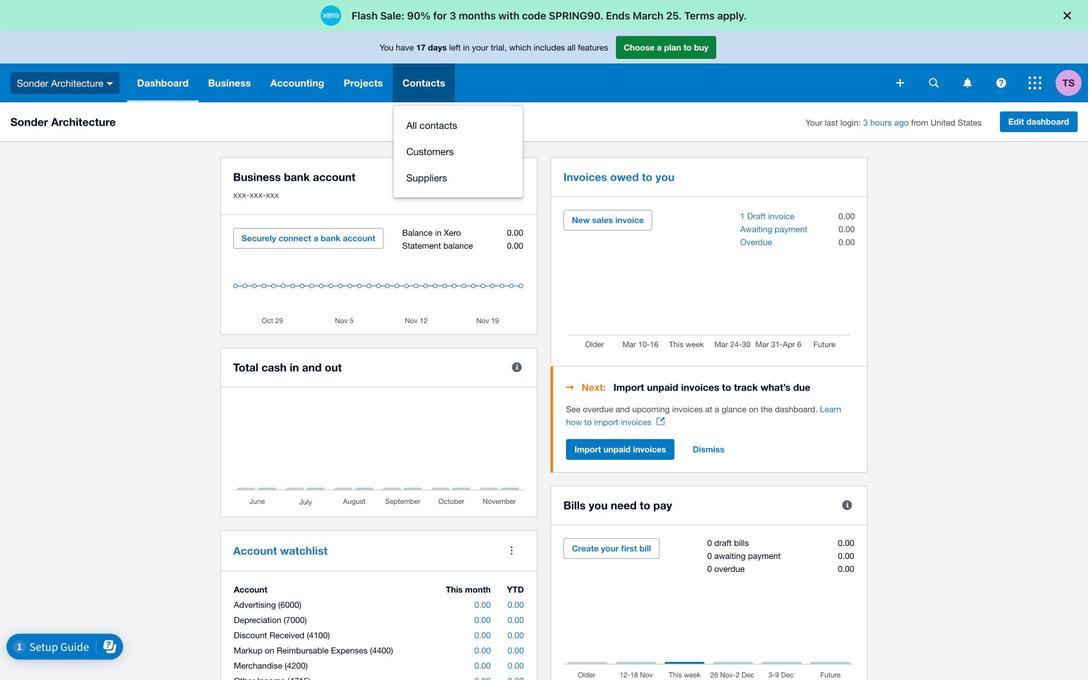 Task type: locate. For each thing, give the bounding box(es) containing it.
empty state bank feed widget with a tooltip explaining the feature. includes a 'securely connect a bank account' button and a data-less flat line graph marking four weekly dates, indicating future account balance tracking. image
[[233, 228, 525, 325]]

banner
[[0, 31, 1089, 198]]

list box
[[394, 106, 523, 198]]

dialog
[[0, 0, 1089, 31]]

panel body document
[[567, 403, 856, 429], [567, 403, 856, 429]]

empty state of the bills widget with a 'create your first bill' button and an unpopulated column graph. image
[[564, 539, 856, 681]]

svg image
[[1029, 76, 1042, 89], [930, 78, 940, 88], [964, 78, 973, 88], [107, 82, 113, 85]]

heading
[[567, 380, 856, 395]]

1 horizontal spatial svg image
[[997, 78, 1007, 88]]

svg image
[[997, 78, 1007, 88], [897, 79, 905, 87]]

opens in a new tab image
[[657, 418, 665, 426]]

empty state widget for the total cash in and out feature, displaying a column graph summarising bank transaction data as total money in versus total money out across all connected bank accounts, enabling a visual comparison of the two amounts. image
[[233, 401, 525, 508]]

group
[[394, 106, 523, 197]]



Task type: vqa. For each thing, say whether or not it's contained in the screenshot.
left svg image
yes



Task type: describe. For each thing, give the bounding box(es) containing it.
accounts watchlist options image
[[499, 538, 525, 564]]

0 horizontal spatial svg image
[[897, 79, 905, 87]]



